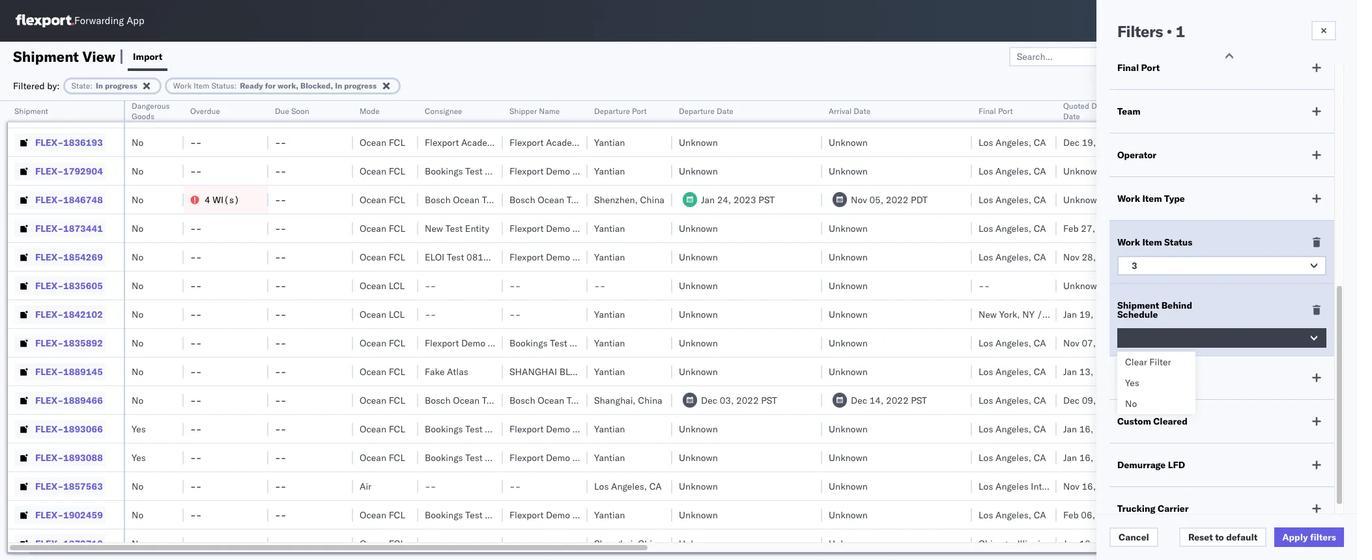 Task type: locate. For each thing, give the bounding box(es) containing it.
16, down '06,'
[[1080, 538, 1094, 550]]

flex- for 1889145
[[35, 366, 63, 378]]

dec left 03,
[[701, 395, 718, 406]]

pst
[[1124, 137, 1140, 148], [759, 194, 775, 206], [1123, 223, 1139, 234], [1124, 251, 1140, 263], [1121, 309, 1137, 320], [1124, 337, 1140, 349], [1121, 366, 1137, 378], [762, 395, 778, 406], [911, 395, 928, 406], [1124, 395, 1140, 406], [1121, 423, 1137, 435], [1121, 452, 1137, 464], [1124, 481, 1140, 492], [1123, 509, 1139, 521], [1121, 538, 1137, 550]]

1 vertical spatial lcl
[[389, 309, 405, 320]]

flexport for 1873441
[[510, 223, 544, 234]]

0 horizontal spatial progress
[[105, 81, 137, 90]]

flex- down flex-1902459 button
[[35, 538, 63, 550]]

2022 right 09,
[[1099, 395, 1122, 406]]

ocean fcl for flex-1792904
[[360, 165, 405, 177]]

flex- up flex-1835605 button
[[35, 251, 63, 263]]

16 flex- from the top
[[35, 538, 63, 550]]

1 vertical spatial shipment
[[14, 106, 48, 116]]

2 destination from the top
[[1253, 194, 1301, 206]]

2023 down "dec 09, 2022 pst"
[[1096, 423, 1119, 435]]

no right 1835892
[[132, 337, 144, 349]]

new left york,
[[979, 309, 997, 320]]

0 vertical spatial jan 16, 2023 pst
[[1064, 423, 1137, 435]]

5 delivery from the top
[[1303, 337, 1335, 349]]

yes inside list box
[[1126, 377, 1140, 389]]

flex- up flex-1893088 button
[[35, 423, 63, 435]]

5 destination delivery from the top
[[1253, 337, 1335, 349]]

nov left airport
[[1064, 481, 1080, 492]]

airport
[[1087, 481, 1116, 492]]

2 vertical spatial shanghai, china
[[594, 538, 663, 550]]

lcl for --
[[389, 280, 405, 292]]

pst for flex-1854269
[[1124, 251, 1140, 263]]

co. for 1893066
[[607, 423, 620, 435]]

1 jaehy from the top
[[1338, 108, 1358, 120]]

:
[[90, 81, 93, 90], [234, 81, 237, 90]]

1 horizontal spatial date
[[854, 106, 871, 116]]

ocean for 1889145
[[360, 366, 387, 378]]

7 yantian from the top
[[594, 366, 625, 378]]

item
[[194, 81, 209, 90], [1143, 193, 1163, 205], [1143, 237, 1163, 248]]

3 shanghai, china from the top
[[594, 538, 663, 550]]

6 ocean fcl from the top
[[360, 251, 405, 263]]

progress up "mode" at the left
[[344, 81, 377, 90]]

2 jaehy from the top
[[1338, 251, 1358, 263]]

nov left the 07,
[[1064, 337, 1080, 349]]

11 fcl from the top
[[389, 452, 405, 464]]

final port button
[[973, 104, 1044, 117]]

clear
[[1126, 357, 1148, 368]]

1 horizontal spatial progress
[[344, 81, 377, 90]]

flex- down flex-1893088 button
[[35, 481, 63, 492]]

los for flex-1792904
[[979, 165, 994, 177]]

file
[[1225, 51, 1241, 62]]

pdt for nov 05, 2022 pdt
[[911, 194, 928, 206]]

jan 16, 2023 pst up airport
[[1064, 452, 1137, 464]]

1 vertical spatial jan 16, 2023 pst
[[1064, 452, 1137, 464]]

file exception
[[1225, 51, 1286, 62]]

no right 1835605
[[132, 280, 144, 292]]

1 vertical spatial yes
[[132, 423, 146, 435]]

2 destination delivery from the top
[[1253, 194, 1335, 206]]

shipment up by:
[[13, 47, 79, 66]]

2023 right '06,'
[[1098, 509, 1121, 521]]

13 flex- from the top
[[35, 452, 63, 464]]

resize handle column header for dangerous goods
[[168, 101, 184, 561]]

6 destination from the top
[[1253, 395, 1301, 406]]

1 destination from the top
[[1253, 108, 1301, 120]]

co. for 1902459
[[607, 509, 620, 521]]

flex- for 1873441
[[35, 223, 63, 234]]

2023 for flex-1842102
[[1096, 309, 1119, 320]]

1836193
[[63, 137, 103, 148]]

pst for flex-1893088
[[1121, 452, 1137, 464]]

2 ocean lcl from the top
[[360, 309, 405, 320]]

2 horizontal spatial date
[[1064, 111, 1081, 121]]

date inside quoted delivery date
[[1064, 111, 1081, 121]]

no right "1889466"
[[132, 395, 144, 406]]

bosch ocean test
[[425, 194, 500, 206], [510, 194, 584, 206], [425, 395, 500, 406], [510, 395, 584, 406]]

shipment down filtered
[[14, 106, 48, 116]]

1 vertical spatial work
[[1118, 193, 1141, 205]]

do
[[1118, 372, 1132, 384]]

0 vertical spatial final port
[[1118, 62, 1160, 74]]

1 vertical spatial 19,
[[1080, 309, 1094, 320]]

jan left the 24,
[[701, 194, 715, 206]]

los for flex-1795440
[[979, 108, 994, 120]]

2 fcl from the top
[[389, 137, 405, 148]]

departure inside 'departure port' button
[[594, 106, 630, 116]]

bookings test consignee for flex-1792904
[[425, 165, 529, 177]]

0 horizontal spatial status
[[211, 81, 234, 90]]

fcl for flex-1872713
[[389, 538, 405, 550]]

2 vertical spatial work
[[1118, 237, 1141, 248]]

flex- down "flex-1854269" button
[[35, 280, 63, 292]]

dec left 14,
[[851, 395, 868, 406]]

2 feb from the top
[[1064, 509, 1079, 521]]

jan right illinois
[[1064, 538, 1077, 550]]

flex- for 1846748
[[35, 194, 63, 206]]

shipment
[[13, 47, 79, 66], [14, 106, 48, 116], [1118, 300, 1160, 312]]

angeles, for flex-1902459
[[996, 509, 1032, 521]]

delivery for flex-1873441
[[1303, 223, 1335, 234]]

2023 left cancel
[[1096, 538, 1119, 550]]

dec 19, 2022 pst
[[1064, 137, 1140, 148]]

0 vertical spatial work
[[173, 81, 192, 90]]

1 yantian from the top
[[594, 137, 625, 148]]

pdt
[[1123, 108, 1139, 120], [911, 194, 928, 206]]

item left "type"
[[1143, 193, 1163, 205]]

0 vertical spatial feb
[[1064, 223, 1079, 234]]

work up overdue
[[173, 81, 192, 90]]

2 gaura from the top
[[1338, 280, 1358, 292]]

ocean for 1889466
[[360, 395, 387, 406]]

pdt right 05,
[[911, 194, 928, 206]]

pst for flex-1835892
[[1124, 337, 1140, 349]]

nov for nov 16, 2022 pst
[[1064, 481, 1080, 492]]

2 vertical spatial jan 16, 2023 pst
[[1064, 538, 1137, 550]]

5 ocean fcl from the top
[[360, 223, 405, 234]]

0 horizontal spatial new
[[425, 223, 443, 234]]

jan 16, 2023 pst down "dec 09, 2022 pst"
[[1064, 423, 1137, 435]]

2022 right 28,
[[1099, 251, 1121, 263]]

chicago,
[[979, 538, 1015, 550]]

9 fcl from the top
[[389, 395, 405, 406]]

jan 16, 2023 pst down the feb 06, 2023 pst
[[1064, 538, 1137, 550]]

2 resize handle column header from the left
[[168, 101, 184, 561]]

2 departure from the left
[[679, 106, 715, 116]]

flex- down by:
[[35, 108, 63, 120]]

12 resize handle column header from the left
[[1146, 101, 1162, 561]]

list box
[[1118, 352, 1196, 415]]

5 jaehy from the top
[[1338, 509, 1358, 521]]

1 ocean fcl from the top
[[360, 108, 405, 120]]

9 flex- from the top
[[35, 337, 63, 349]]

jan down "dec 09, 2022 pst"
[[1064, 423, 1077, 435]]

0 vertical spatial lcl
[[389, 280, 405, 292]]

7 resize handle column header from the left
[[572, 101, 588, 561]]

nov
[[851, 194, 867, 206], [1064, 251, 1080, 263], [1064, 337, 1080, 349], [1064, 481, 1080, 492]]

2 progress from the left
[[344, 81, 377, 90]]

2 delivery from the top
[[1303, 194, 1335, 206]]

no down state : in progress
[[132, 108, 144, 120]]

13 ocean fcl from the top
[[360, 538, 405, 550]]

4 yantian from the top
[[594, 251, 625, 263]]

no right 1872713
[[132, 538, 144, 550]]

ca for flex-1836193
[[1034, 137, 1047, 148]]

status down the clear filter
[[1134, 372, 1162, 384]]

ca for flex-1902459
[[1034, 509, 1047, 521]]

fcl for flex-1893066
[[389, 423, 405, 435]]

bosch down (us)
[[510, 194, 536, 206]]

destination delivery for flex-1846748
[[1253, 194, 1335, 206]]

0 horizontal spatial :
[[90, 81, 93, 90]]

1 vertical spatial final port
[[979, 106, 1013, 116]]

feb for feb 27, 2023 pst
[[1064, 223, 1079, 234]]

no for flex-1846748
[[132, 194, 144, 206]]

3 delivery from the top
[[1303, 223, 1335, 234]]

nov left 28,
[[1064, 251, 1080, 263]]

7 ocean fcl from the top
[[360, 337, 405, 349]]

19, right newark,
[[1080, 309, 1094, 320]]

pdt right delivery
[[1123, 108, 1139, 120]]

9 resize handle column header from the left
[[807, 101, 823, 561]]

yes right the 1893066
[[132, 423, 146, 435]]

1 ocean lcl from the top
[[360, 280, 405, 292]]

2023 for flex-1902459
[[1098, 509, 1121, 521]]

2022 right 03,
[[737, 395, 759, 406]]

work up 3 at the top right
[[1118, 237, 1141, 248]]

2 shanghai, china from the top
[[594, 395, 663, 406]]

due soon
[[275, 106, 309, 116]]

1 fcl from the top
[[389, 108, 405, 120]]

2 vertical spatial shanghai,
[[594, 538, 636, 550]]

06,
[[1082, 509, 1096, 521]]

8 destination delivery from the top
[[1253, 452, 1335, 464]]

5 resize handle column header from the left
[[403, 101, 418, 561]]

file exception button
[[1205, 47, 1295, 66], [1205, 47, 1295, 66]]

jaehy for 1893066
[[1338, 423, 1358, 435]]

jan up international
[[1064, 452, 1077, 464]]

ocean for 1902459
[[360, 509, 387, 521]]

5 fcl from the top
[[389, 223, 405, 234]]

1 horizontal spatial new
[[979, 309, 997, 320]]

jan for flex-1842102
[[1064, 309, 1077, 320]]

1 vertical spatial item
[[1143, 193, 1163, 205]]

6 destination delivery from the top
[[1253, 395, 1335, 406]]

3 destination delivery from the top
[[1253, 223, 1335, 234]]

4 fcl from the top
[[389, 194, 405, 206]]

los for flex-1889466
[[979, 395, 994, 406]]

2022 for 16,
[[1099, 481, 1121, 492]]

10 flex- from the top
[[35, 366, 63, 378]]

date inside button
[[854, 106, 871, 116]]

0 vertical spatial status
[[211, 81, 234, 90]]

1 shanghai, from the top
[[594, 108, 636, 120]]

2023 up nov 16, 2022 pst
[[1096, 452, 1119, 464]]

shipment left behind
[[1118, 300, 1160, 312]]

ocean fcl for flex-1902459
[[360, 509, 405, 521]]

nov left 05,
[[851, 194, 867, 206]]

1 flex- from the top
[[35, 108, 63, 120]]

2022 right 21,
[[1098, 108, 1120, 120]]

shipment button
[[8, 104, 111, 117]]

ocean lcl
[[360, 280, 405, 292], [360, 309, 405, 320]]

16, down 09,
[[1080, 423, 1094, 435]]

destination for flex-1795440
[[1253, 108, 1301, 120]]

feb left 27,
[[1064, 223, 1079, 234]]

ca for flex-1792904
[[1034, 165, 1047, 177]]

16, up '06,'
[[1082, 481, 1096, 492]]

carrier
[[1158, 503, 1189, 515]]

eloi test 081801
[[425, 251, 501, 263]]

9 ocean fcl from the top
[[360, 395, 405, 406]]

entity
[[465, 223, 490, 234]]

resize handle column header for arrival date
[[957, 101, 973, 561]]

delivery for flex-1795440
[[1303, 108, 1335, 120]]

0 vertical spatial item
[[194, 81, 209, 90]]

work item status
[[1118, 237, 1193, 248]]

0 vertical spatial shipment
[[13, 47, 79, 66]]

bosch ocean test up new test entity
[[425, 194, 500, 206]]

departure inside departure date 'button'
[[679, 106, 715, 116]]

demo for 1792904
[[546, 165, 570, 177]]

1 horizontal spatial academy
[[546, 137, 584, 148]]

jaehy for 1795440
[[1338, 108, 1358, 120]]

0 vertical spatial 19,
[[1082, 137, 1097, 148]]

no right 1902459
[[132, 509, 144, 521]]

cancel button
[[1110, 528, 1159, 548]]

fcl for flex-1846748
[[389, 194, 405, 206]]

15 flex- from the top
[[35, 509, 63, 521]]

do status
[[1118, 372, 1162, 384]]

1 vertical spatial ocean lcl
[[360, 309, 405, 320]]

2022 down the "oct 21, 2022 pdt"
[[1099, 137, 1122, 148]]

illinois
[[1018, 538, 1045, 550]]

shanghai
[[510, 366, 557, 378]]

2 vertical spatial shipment
[[1118, 300, 1160, 312]]

lcl for yantian
[[389, 309, 405, 320]]

status for work item status
[[1165, 237, 1193, 248]]

no inside list box
[[1126, 398, 1138, 410]]

05,
[[870, 194, 884, 206]]

1 departure from the left
[[594, 106, 630, 116]]

no right 1857563
[[132, 481, 144, 492]]

6 fcl from the top
[[389, 251, 405, 263]]

flex- for 1854269
[[35, 251, 63, 263]]

1893066
[[63, 423, 103, 435]]

2 yantian from the top
[[594, 165, 625, 177]]

0 horizontal spatial departure
[[594, 106, 630, 116]]

operator
[[1118, 149, 1157, 161]]

4 destination from the top
[[1253, 251, 1301, 263]]

1 horizontal spatial in
[[335, 81, 342, 90]]

co.
[[607, 165, 620, 177], [607, 223, 620, 234], [607, 251, 620, 263], [522, 337, 535, 349], [607, 423, 620, 435], [607, 452, 620, 464], [607, 509, 620, 521]]

list box containing clear filter
[[1118, 352, 1196, 415]]

7 flex- from the top
[[35, 280, 63, 292]]

19, down 21,
[[1082, 137, 1097, 148]]

flex-1902459
[[35, 509, 103, 521]]

1 horizontal spatial pdt
[[1123, 108, 1139, 120]]

1 delivery from the top
[[1303, 108, 1335, 120]]

resize handle column header for shipment
[[108, 101, 124, 561]]

bookings test consignee for flex-1893088
[[425, 452, 529, 464]]

0 horizontal spatial final
[[979, 106, 997, 116]]

3 flex- from the top
[[35, 165, 63, 177]]

fake atlas
[[425, 366, 469, 378]]

feb 06, 2023 pst
[[1064, 509, 1139, 521]]

oct 21, 2022 pdt
[[1064, 108, 1139, 120]]

yes down clear
[[1126, 377, 1140, 389]]

fcl for flex-1889466
[[389, 395, 405, 406]]

in right blocked,
[[335, 81, 342, 90]]

ceau7522281,
[[1168, 194, 1235, 205]]

pst for flex-1889466
[[1124, 395, 1140, 406]]

consignee for flex-1893088
[[485, 452, 529, 464]]

8 delivery from the top
[[1303, 452, 1335, 464]]

14 flex- from the top
[[35, 481, 63, 492]]

1 vertical spatial shanghai, china
[[594, 395, 663, 406]]

gaura down the omka at right top
[[1338, 223, 1358, 234]]

2022 right 05,
[[886, 194, 909, 206]]

consignee for flex-1893066
[[485, 423, 529, 435]]

0 horizontal spatial port
[[632, 106, 647, 116]]

11 resize handle column header from the left
[[1042, 101, 1057, 561]]

0 horizontal spatial date
[[717, 106, 734, 116]]

feb left '06,'
[[1064, 509, 1079, 521]]

no right 1792904
[[132, 165, 144, 177]]

0 horizontal spatial final port
[[979, 106, 1013, 116]]

6 yantian from the top
[[594, 337, 625, 349]]

dec for dec 03, 2022 pst
[[701, 395, 718, 406]]

9 yantian from the top
[[594, 452, 625, 464]]

shipment inside 'button'
[[14, 106, 48, 116]]

1 vertical spatial final
[[979, 106, 997, 116]]

flex-1889466
[[35, 395, 103, 406]]

0 horizontal spatial pdt
[[911, 194, 928, 206]]

16,
[[1080, 423, 1094, 435], [1080, 452, 1094, 464], [1082, 481, 1096, 492], [1080, 538, 1094, 550]]

flex- inside "button"
[[35, 223, 63, 234]]

3 shanghai, from the top
[[594, 538, 636, 550]]

angeles, for flex-1889145
[[996, 366, 1032, 378]]

customs
[[1282, 280, 1317, 292]]

dec
[[1064, 137, 1080, 148], [701, 395, 718, 406], [851, 395, 868, 406], [1064, 395, 1080, 406]]

8 resize handle column header from the left
[[657, 101, 673, 561]]

demo for 1902459
[[546, 509, 570, 521]]

dec left 09,
[[1064, 395, 1080, 406]]

shanghai, china for jan 16, 2023 pst
[[594, 538, 663, 550]]

0 vertical spatial yes
[[1126, 377, 1140, 389]]

ocean for 1795440
[[360, 108, 387, 120]]

13 resize handle column header from the left
[[1231, 101, 1246, 561]]

4 destination delivery from the top
[[1253, 251, 1335, 263]]

fcl for flex-1795440
[[389, 108, 405, 120]]

flexport
[[425, 137, 459, 148], [510, 137, 544, 148], [510, 165, 544, 177], [510, 223, 544, 234], [510, 251, 544, 263], [425, 337, 459, 349], [510, 423, 544, 435], [510, 452, 544, 464], [510, 509, 544, 521]]

item up overdue
[[194, 81, 209, 90]]

flex- up "flex-1873441" "button"
[[35, 194, 63, 206]]

1 academy from the left
[[461, 137, 499, 148]]

in right state at the left top of page
[[96, 81, 103, 90]]

11 ocean fcl from the top
[[360, 452, 405, 464]]

1 vertical spatial status
[[1165, 237, 1193, 248]]

shipper for flex-1893066
[[573, 423, 605, 435]]

0 vertical spatial gaura
[[1338, 223, 1358, 234]]

state
[[71, 81, 90, 90]]

12 fcl from the top
[[389, 509, 405, 521]]

to
[[1216, 532, 1225, 544]]

delivery for flex-1835892
[[1303, 337, 1335, 349]]

ready
[[240, 81, 263, 90]]

0 vertical spatial final
[[1118, 62, 1140, 74]]

1 horizontal spatial port
[[999, 106, 1013, 116]]

no right 1842102 on the left of page
[[132, 309, 144, 320]]

jan for flex-1893088
[[1064, 452, 1077, 464]]

no down goods
[[132, 137, 144, 148]]

os
[[1321, 16, 1333, 25]]

bosch ocean test down atlas
[[425, 395, 500, 406]]

10 resize handle column header from the left
[[957, 101, 973, 561]]

1 lcl from the top
[[389, 280, 405, 292]]

ca for flex-1835892
[[1034, 337, 1047, 349]]

yantian for flex-1836193
[[594, 137, 625, 148]]

ocean fcl for flex-1893066
[[360, 423, 405, 435]]

0 horizontal spatial in
[[96, 81, 103, 90]]

academy left (us)
[[461, 137, 499, 148]]

destination for flex-1889466
[[1253, 395, 1301, 406]]

flex- up flex-1857563 button
[[35, 452, 63, 464]]

final port
[[1118, 62, 1160, 74], [979, 106, 1013, 116]]

2 flex- from the top
[[35, 137, 63, 148]]

no right 1889145
[[132, 366, 144, 378]]

los angeles, ca for 1836193
[[979, 137, 1047, 148]]

resize handle column header
[[108, 101, 124, 561], [168, 101, 184, 561], [253, 101, 269, 561], [338, 101, 353, 561], [403, 101, 418, 561], [488, 101, 503, 561], [572, 101, 588, 561], [657, 101, 673, 561], [807, 101, 823, 561], [957, 101, 973, 561], [1042, 101, 1057, 561], [1146, 101, 1162, 561], [1231, 101, 1246, 561], [1315, 101, 1331, 561]]

view
[[82, 47, 115, 66]]

by:
[[47, 80, 60, 92]]

0 horizontal spatial academy
[[461, 137, 499, 148]]

2023 right nj
[[1096, 309, 1119, 320]]

flex- inside button
[[35, 108, 63, 120]]

lhuu7894563, uetu5238478
[[1168, 394, 1301, 406]]

8 ocean fcl from the top
[[360, 366, 405, 378]]

2023 right the 13,
[[1096, 366, 1119, 378]]

bosch up new test entity
[[425, 194, 451, 206]]

flex-1835892
[[35, 337, 103, 349]]

6 resize handle column header from the left
[[488, 101, 503, 561]]

shipper name
[[510, 106, 560, 116]]

item for work item type
[[1143, 193, 1163, 205]]

1 jan 16, 2023 pst from the top
[[1064, 423, 1137, 435]]

jan left nj
[[1064, 309, 1077, 320]]

--
[[190, 108, 202, 120], [275, 108, 286, 120], [425, 108, 436, 120], [510, 108, 521, 120], [190, 137, 202, 148], [275, 137, 286, 148], [190, 165, 202, 177], [275, 165, 286, 177], [275, 194, 286, 206], [190, 223, 202, 234], [275, 223, 286, 234], [190, 251, 202, 263], [275, 251, 286, 263], [190, 280, 202, 292], [275, 280, 286, 292], [425, 280, 436, 292], [510, 280, 521, 292], [594, 280, 606, 292], [979, 280, 990, 292], [190, 309, 202, 320], [275, 309, 286, 320], [425, 309, 436, 320], [510, 309, 521, 320], [190, 337, 202, 349], [275, 337, 286, 349], [190, 366, 202, 378], [275, 366, 286, 378], [190, 395, 202, 406], [275, 395, 286, 406], [190, 423, 202, 435], [275, 423, 286, 435], [190, 452, 202, 464], [275, 452, 286, 464], [190, 481, 202, 492], [275, 481, 286, 492], [425, 481, 436, 492], [510, 481, 521, 492], [190, 509, 202, 521], [275, 509, 286, 521], [190, 538, 202, 550], [275, 538, 286, 550], [425, 538, 436, 550], [510, 538, 521, 550]]

work,
[[278, 81, 299, 90]]

yes for flex-1893066
[[132, 423, 146, 435]]

shipment for shipment view
[[13, 47, 79, 66]]

jaehy for 1902459
[[1338, 509, 1358, 521]]

fcl for flex-1873441
[[389, 223, 405, 234]]

status down "type"
[[1165, 237, 1193, 248]]

2 vertical spatial status
[[1134, 372, 1162, 384]]

3 ocean fcl from the top
[[360, 165, 405, 177]]

10 ocean fcl from the top
[[360, 423, 405, 435]]

date inside 'button'
[[717, 106, 734, 116]]

1 horizontal spatial departure
[[679, 106, 715, 116]]

ocean for 1846748
[[360, 194, 387, 206]]

10 yantian from the top
[[594, 509, 625, 521]]

1 vertical spatial feb
[[1064, 509, 1079, 521]]

dangerous
[[132, 101, 170, 111]]

2 horizontal spatial status
[[1165, 237, 1193, 248]]

2022
[[1098, 108, 1120, 120], [1099, 137, 1122, 148], [886, 194, 909, 206], [1099, 251, 1121, 263], [1099, 337, 1121, 349], [737, 395, 759, 406], [886, 395, 909, 406], [1099, 395, 1122, 406], [1099, 481, 1121, 492]]

6 delivery from the top
[[1303, 395, 1335, 406]]

10 fcl from the top
[[389, 423, 405, 435]]

reset to default button
[[1180, 528, 1267, 548]]

3 fcl from the top
[[389, 165, 405, 177]]

2 academy from the left
[[546, 137, 584, 148]]

5 yantian from the top
[[594, 309, 625, 320]]

1 horizontal spatial :
[[234, 81, 237, 90]]

4 ocean fcl from the top
[[360, 194, 405, 206]]

1 vertical spatial gaura
[[1338, 280, 1358, 292]]

1792904
[[63, 165, 103, 177]]

destination for flex-1854269
[[1253, 251, 1301, 263]]

los angeles, ca for 1889145
[[979, 366, 1047, 378]]

shanghai, for jan 16, 2023 pst
[[594, 538, 636, 550]]

inc.
[[528, 137, 543, 148]]

flex-
[[35, 108, 63, 120], [35, 137, 63, 148], [35, 165, 63, 177], [35, 194, 63, 206], [35, 223, 63, 234], [35, 251, 63, 263], [35, 280, 63, 292], [35, 309, 63, 320], [35, 337, 63, 349], [35, 366, 63, 378], [35, 395, 63, 406], [35, 423, 63, 435], [35, 452, 63, 464], [35, 481, 63, 492], [35, 509, 63, 521], [35, 538, 63, 550]]

7 fcl from the top
[[389, 337, 405, 349]]

flex- down flex-1795440 button
[[35, 137, 63, 148]]

no right 1846748
[[132, 194, 144, 206]]

: up 1795440
[[90, 81, 93, 90]]

ocean fcl for flex-1872713
[[360, 538, 405, 550]]

os button
[[1312, 6, 1342, 36]]

12 ocean fcl from the top
[[360, 509, 405, 521]]

1 horizontal spatial status
[[1134, 372, 1162, 384]]

1 vertical spatial new
[[979, 309, 997, 320]]

jan 16, 2023 pst for flex-1893066
[[1064, 423, 1137, 435]]

academy right the inc.
[[546, 137, 584, 148]]

angeles, for flex-1893088
[[996, 452, 1032, 464]]

apply filters
[[1283, 532, 1337, 544]]

progress
[[105, 81, 137, 90], [344, 81, 377, 90]]

flex-1835605
[[35, 280, 103, 292]]

4 jaehy from the top
[[1338, 452, 1358, 464]]

0 vertical spatial shanghai, china
[[594, 108, 663, 120]]

3 jan 16, 2023 pst from the top
[[1064, 538, 1137, 550]]

flex- inside "button"
[[35, 309, 63, 320]]

flex- up the flex-1846748 button
[[35, 165, 63, 177]]

bookings
[[425, 165, 463, 177], [510, 337, 548, 349], [425, 423, 463, 435], [425, 452, 463, 464], [425, 509, 463, 521]]

flex- down the flex-1842102 "button"
[[35, 337, 63, 349]]

date for departure date
[[717, 106, 734, 116]]

1 feb from the top
[[1064, 223, 1079, 234]]

4 flex- from the top
[[35, 194, 63, 206]]

2 vertical spatial item
[[1143, 237, 1163, 248]]

yantian
[[594, 137, 625, 148], [594, 165, 625, 177], [594, 223, 625, 234], [594, 251, 625, 263], [594, 309, 625, 320], [594, 337, 625, 349], [594, 366, 625, 378], [594, 423, 625, 435], [594, 452, 625, 464], [594, 509, 625, 521]]

0 vertical spatial shanghai,
[[594, 108, 636, 120]]

dec down the oct
[[1064, 137, 1080, 148]]

shipper
[[510, 106, 537, 116], [573, 165, 605, 177], [573, 223, 605, 234], [573, 251, 605, 263], [488, 337, 520, 349], [573, 423, 605, 435], [573, 452, 605, 464], [573, 509, 605, 521]]

2022 up the feb 06, 2023 pst
[[1099, 481, 1121, 492]]

flex- up flex-1889466 button
[[35, 366, 63, 378]]

ocean fcl
[[360, 108, 405, 120], [360, 137, 405, 148], [360, 165, 405, 177], [360, 194, 405, 206], [360, 223, 405, 234], [360, 251, 405, 263], [360, 337, 405, 349], [360, 366, 405, 378], [360, 395, 405, 406], [360, 423, 405, 435], [360, 452, 405, 464], [360, 509, 405, 521], [360, 538, 405, 550]]

port for 'departure port' button
[[632, 106, 647, 116]]

demurrage
[[1118, 460, 1166, 471]]

/
[[1037, 309, 1043, 320]]

2 vertical spatial yes
[[132, 452, 146, 464]]

flex- down the flex-1846748 button
[[35, 223, 63, 234]]

lhuu7894563,
[[1168, 394, 1235, 406]]

jan 16, 2023 pst for flex-1893088
[[1064, 452, 1137, 464]]

date
[[717, 106, 734, 116], [854, 106, 871, 116], [1064, 111, 1081, 121]]

1889466
[[63, 395, 103, 406]]

jan left the 13,
[[1064, 366, 1077, 378]]

1 vertical spatial pdt
[[911, 194, 928, 206]]

5 destination from the top
[[1253, 337, 1301, 349]]

ocean fcl for flex-1854269
[[360, 251, 405, 263]]

eloi
[[425, 251, 445, 263]]

trucking carrier
[[1118, 503, 1189, 515]]

los for flex-1902459
[[979, 509, 994, 521]]

for
[[265, 81, 276, 90]]

bosch
[[425, 194, 451, 206], [510, 194, 536, 206], [425, 395, 451, 406], [510, 395, 536, 406]]

state : in progress
[[71, 81, 137, 90]]

shipment inside shipment behind schedule
[[1118, 300, 1160, 312]]

0 vertical spatial ocean lcl
[[360, 280, 405, 292]]

2022 right 14,
[[886, 395, 909, 406]]

flex- up flex-1835892 button
[[35, 309, 63, 320]]

6 flex- from the top
[[35, 251, 63, 263]]

work up feb 27, 2023 pst
[[1118, 193, 1141, 205]]

gaura right customs
[[1338, 280, 1358, 292]]

16, up airport
[[1080, 452, 1094, 464]]

bookings test consignee for flex-1902459
[[425, 509, 529, 521]]

flex-1842102
[[35, 309, 103, 320]]

1 horizontal spatial final port
[[1118, 62, 1160, 74]]

1 vertical spatial shanghai,
[[594, 395, 636, 406]]

0 vertical spatial new
[[425, 223, 443, 234]]

status left ready
[[211, 81, 234, 90]]

no right 1873441
[[132, 223, 144, 234]]

3 button
[[1118, 256, 1327, 276]]

11 flex- from the top
[[35, 395, 63, 406]]

0 vertical spatial pdt
[[1123, 108, 1139, 120]]

1 : from the left
[[90, 81, 93, 90]]

fcl for flex-1854269
[[389, 251, 405, 263]]

2 ocean fcl from the top
[[360, 137, 405, 148]]

3 jaehy from the top
[[1338, 423, 1358, 435]]

flex- up flex-1893066 button
[[35, 395, 63, 406]]



Task type: vqa. For each thing, say whether or not it's contained in the screenshot.


Task type: describe. For each thing, give the bounding box(es) containing it.
mode button
[[353, 104, 405, 117]]

bookings for flex-1893088
[[425, 452, 463, 464]]

flex-1902459 button
[[14, 506, 105, 524]]

dec 03, 2022 pst
[[701, 395, 778, 406]]

1 progress from the left
[[105, 81, 137, 90]]

4
[[205, 194, 210, 206]]

2 horizontal spatial port
[[1142, 62, 1160, 74]]

final port inside button
[[979, 106, 1013, 116]]

14 resize handle column header from the left
[[1315, 101, 1331, 561]]

flex-1893088
[[35, 452, 103, 464]]

los angeles, ca for 1893066
[[979, 423, 1047, 435]]

flex-1873441 button
[[14, 219, 105, 238]]

shipper for flex-1893088
[[573, 452, 605, 464]]

bosch down fake
[[425, 395, 451, 406]]

shanghai, for oct 21, 2022 pdt
[[594, 108, 636, 120]]

oct
[[1064, 108, 1079, 120]]

destination for flex-1835892
[[1253, 337, 1301, 349]]

omka
[[1338, 194, 1358, 206]]

team
[[1118, 106, 1141, 117]]

resize handle column header for mode
[[403, 101, 418, 561]]

(us)
[[502, 137, 525, 148]]

destination delivery for flex-1835892
[[1253, 337, 1335, 349]]

shenzhen, china
[[594, 194, 665, 206]]

shenzhen,
[[594, 194, 638, 206]]

flex- for 1792904
[[35, 165, 63, 177]]

1902459
[[63, 509, 103, 521]]

2 in from the left
[[335, 81, 342, 90]]

1873441
[[63, 223, 103, 234]]

(sz)
[[587, 137, 609, 148]]

new test entity
[[425, 223, 490, 234]]

nov for nov 07, 2022 pst
[[1064, 337, 1080, 349]]

jan 13, 2023 pst
[[1064, 366, 1137, 378]]

uetu5238478
[[1238, 394, 1301, 406]]

flexport for 1902459
[[510, 509, 544, 521]]

19, for 2022
[[1082, 137, 1097, 148]]

fake
[[425, 366, 445, 378]]

bosch ocean test down the inc.
[[510, 194, 584, 206]]

app
[[127, 15, 144, 27]]

bosch ocean test down shanghai
[[510, 395, 584, 406]]

flexport demo shipper co. for 1893066
[[510, 423, 620, 435]]

co. for 1792904
[[607, 165, 620, 177]]

shanghai, china for dec 09, 2022 pst
[[594, 395, 663, 406]]

flexport demo shipper co. for 1902459
[[510, 509, 620, 521]]

los angeles, ca for 1795440
[[979, 108, 1047, 120]]

bookings for flex-1893066
[[425, 423, 463, 435]]

nov 28, 2022 pst
[[1064, 251, 1140, 263]]

1 horizontal spatial final
[[1118, 62, 1140, 74]]

shipment for shipment behind schedule
[[1118, 300, 1160, 312]]

shipment for shipment
[[14, 106, 48, 116]]

export customs
[[1253, 280, 1317, 292]]

2022 for 14,
[[886, 395, 909, 406]]

co. for 1873441
[[607, 223, 620, 234]]

forwarding app link
[[16, 14, 144, 27]]

nov for nov 28, 2022 pst
[[1064, 251, 1080, 263]]

apply filters button
[[1275, 528, 1345, 548]]

co. for 1893088
[[607, 452, 620, 464]]

los for flex-1857563
[[979, 481, 994, 492]]

no for flex-1835605
[[132, 280, 144, 292]]

Search Shipments (/) text field
[[1108, 11, 1234, 31]]

goods
[[132, 111, 155, 121]]

shipper name button
[[503, 104, 575, 117]]

fcl for flex-1836193
[[389, 137, 405, 148]]

1846748
[[63, 194, 103, 206]]

ca for flex-1846748
[[1034, 194, 1047, 206]]

chicago, illinois
[[979, 538, 1045, 550]]

reset
[[1189, 532, 1214, 544]]

dangerous goods button
[[125, 98, 179, 122]]

schedule
[[1118, 309, 1159, 321]]

flex- for 1836193
[[35, 137, 63, 148]]

bookings for flex-1792904
[[425, 165, 463, 177]]

Search... text field
[[1009, 47, 1152, 66]]

2023 for flex-1872713
[[1096, 538, 1119, 550]]

wi(s)
[[213, 194, 240, 206]]

resize handle column header for final port
[[1042, 101, 1057, 561]]

shanghai bluetech co., ltd
[[510, 366, 646, 378]]

gaura for export customs
[[1338, 280, 1358, 292]]

flex- for 1795440
[[35, 108, 63, 120]]

shipper for flex-1792904
[[573, 165, 605, 177]]

16, for flex-1872713
[[1080, 538, 1094, 550]]

2022 for 19,
[[1099, 137, 1122, 148]]

flex-1835605 button
[[14, 277, 105, 295]]

los for flex-1893066
[[979, 423, 994, 435]]

no for flex-1792904
[[132, 165, 144, 177]]

exception
[[1243, 51, 1286, 62]]

2023 for flex-1893088
[[1096, 452, 1119, 464]]

china for oct
[[638, 108, 663, 120]]

flexport demo shipper co. for 1893088
[[510, 452, 620, 464]]

no for flex-1854269
[[132, 251, 144, 263]]

flex-1836193 button
[[14, 133, 105, 152]]

filters
[[1311, 532, 1337, 544]]

16, for flex-1893088
[[1080, 452, 1094, 464]]

new york, ny / newark, nj
[[979, 309, 1092, 320]]

pst for flex-1836193
[[1124, 137, 1140, 148]]

bosch down shanghai
[[510, 395, 536, 406]]

no for flex-1902459
[[132, 509, 144, 521]]

21,
[[1081, 108, 1095, 120]]

1842102
[[63, 309, 103, 320]]

feb for feb 06, 2023 pst
[[1064, 509, 1079, 521]]

flexport. image
[[16, 14, 74, 27]]

type
[[1165, 193, 1185, 205]]

shipper for flex-1873441
[[573, 223, 605, 234]]

flex-1893088 button
[[14, 449, 105, 467]]

16, for flex-1857563
[[1082, 481, 1096, 492]]

co. for 1854269
[[607, 251, 620, 263]]

081801
[[467, 251, 501, 263]]

forwarding
[[74, 15, 124, 27]]

flex- for 1872713
[[35, 538, 63, 550]]

departure port button
[[588, 104, 660, 117]]

mode
[[360, 106, 380, 116]]

destination delivery for flex-1854269
[[1253, 251, 1335, 263]]

fcl for flex-1893088
[[389, 452, 405, 464]]

los for flex-1873441
[[979, 223, 994, 234]]

fcl for flex-1792904
[[389, 165, 405, 177]]

export
[[1253, 280, 1280, 292]]

1854269
[[63, 251, 103, 263]]

jan for flex-1893066
[[1064, 423, 1077, 435]]

los angeles international airport
[[979, 481, 1116, 492]]

07,
[[1082, 337, 1096, 349]]

nov for nov 05, 2022 pdt
[[851, 194, 867, 206]]

nov 16, 2022 pst
[[1064, 481, 1140, 492]]

clear filter
[[1126, 357, 1172, 368]]

international
[[1031, 481, 1084, 492]]

apply
[[1283, 532, 1309, 544]]

academy for (sz)
[[546, 137, 584, 148]]

angeles, for flex-1854269
[[996, 251, 1032, 263]]

nov 07, 2022 pst
[[1064, 337, 1140, 349]]

demurrage lfd
[[1118, 460, 1186, 471]]

1835605
[[63, 280, 103, 292]]

filters
[[1118, 22, 1164, 41]]

ocean fcl for flex-1889466
[[360, 395, 405, 406]]

consignee inside button
[[425, 106, 463, 116]]

quoted delivery date button
[[1057, 98, 1149, 122]]

2 : from the left
[[234, 81, 237, 90]]

pdt for oct 21, 2022 pdt
[[1123, 108, 1139, 120]]

flex-1835892 button
[[14, 334, 105, 352]]

gaura for destination delivery
[[1338, 223, 1358, 234]]

no for flex-1835892
[[132, 337, 144, 349]]

nov 05, 2022 pdt
[[851, 194, 928, 206]]

departure for departure date
[[679, 106, 715, 116]]

no for flex-1836193
[[132, 137, 144, 148]]

ocean fcl for flex-1889145
[[360, 366, 405, 378]]

newark,
[[1045, 309, 1080, 320]]

reset to default
[[1189, 532, 1258, 544]]

ocean fcl for flex-1893088
[[360, 452, 405, 464]]

angeles, for flex-1846748
[[996, 194, 1032, 206]]

destination delivery for flex-1889466
[[1253, 395, 1335, 406]]

trucking
[[1118, 503, 1156, 515]]

flex- for 1835605
[[35, 280, 63, 292]]

flex-1889466 button
[[14, 391, 105, 410]]

los for flex-1836193
[[979, 137, 994, 148]]

yantian for flex-1889145
[[594, 366, 625, 378]]

•
[[1167, 22, 1173, 41]]

los for flex-1854269
[[979, 251, 994, 263]]

1795440
[[63, 108, 103, 120]]

jan 24, 2023 pst
[[701, 194, 775, 206]]

ny
[[1023, 309, 1035, 320]]

2023 right the 24,
[[734, 194, 757, 206]]

los angeles, ca for 1873441
[[979, 223, 1047, 234]]

yantian for flex-1902459
[[594, 509, 625, 521]]

flex-1889145
[[35, 366, 103, 378]]

27,
[[1082, 223, 1096, 234]]

3 resize handle column header from the left
[[253, 101, 269, 561]]

19, for 2023
[[1080, 309, 1094, 320]]

flex- for 1893088
[[35, 452, 63, 464]]

quoted delivery date
[[1064, 101, 1121, 121]]

no for flex-1873441
[[132, 223, 144, 234]]

4 resize handle column header from the left
[[338, 101, 353, 561]]

flex-1889145 button
[[14, 363, 105, 381]]

1835892
[[63, 337, 103, 349]]

shipper inside button
[[510, 106, 537, 116]]

jan for flex-1872713
[[1064, 538, 1077, 550]]

angeles, for flex-1792904
[[996, 165, 1032, 177]]

import button
[[128, 42, 168, 71]]

pst for flex-1857563
[[1124, 481, 1140, 492]]

departure date button
[[673, 104, 810, 117]]

flex-1872713 button
[[14, 535, 105, 553]]

1 in from the left
[[96, 81, 103, 90]]

ocean fcl for flex-1846748
[[360, 194, 405, 206]]

final inside button
[[979, 106, 997, 116]]

demo for 1854269
[[546, 251, 570, 263]]

dec for dec 09, 2022 pst
[[1064, 395, 1080, 406]]

york,
[[1000, 309, 1021, 320]]

pst for flex-1872713
[[1121, 538, 1137, 550]]

flex-1857563
[[35, 481, 103, 492]]

ocean for 1835892
[[360, 337, 387, 349]]

air
[[360, 481, 372, 492]]

flex-1842102 button
[[14, 305, 105, 324]]

pst for flex-1873441
[[1123, 223, 1139, 234]]

flex-1893066
[[35, 423, 103, 435]]



